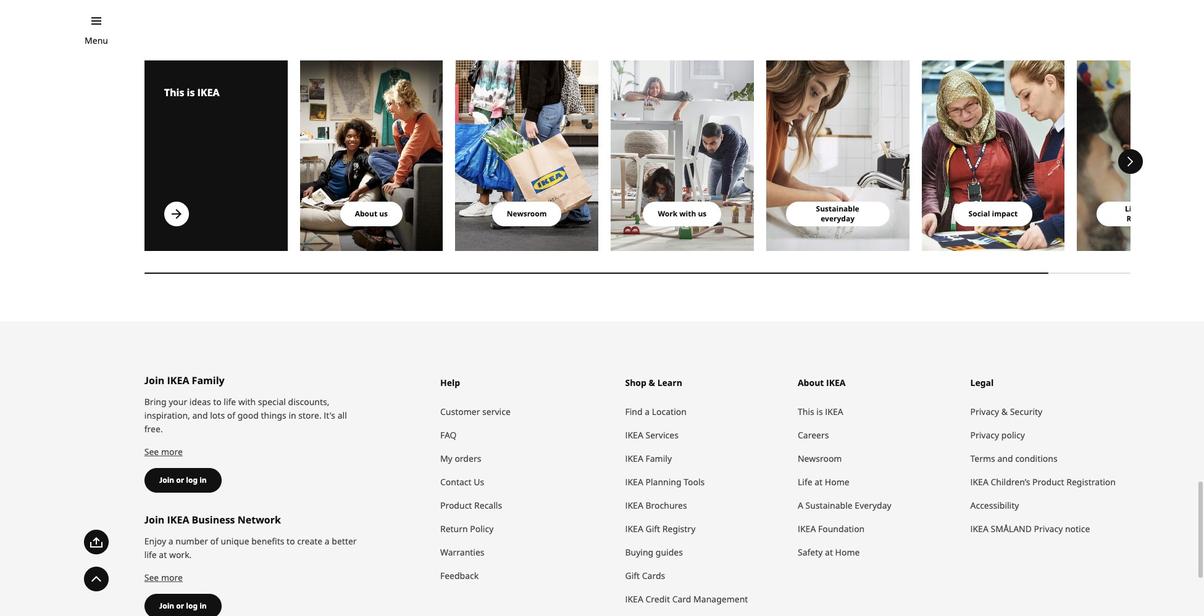 Task type: describe. For each thing, give the bounding box(es) containing it.
privacy & security link
[[971, 401, 1131, 424]]

ikea family link
[[625, 448, 786, 471]]

ikea for ikea gift registry
[[625, 524, 643, 535]]

this is ikea list item
[[144, 60, 287, 251]]

privacy for privacy policy
[[971, 430, 999, 441]]

småland
[[991, 524, 1032, 535]]

orders
[[455, 453, 481, 465]]

ikea children's product registration
[[971, 477, 1116, 488]]

menu
[[85, 35, 108, 46]]

ikea planning tools
[[625, 477, 705, 488]]

menu button
[[85, 34, 108, 48]]

life at home link
[[798, 471, 958, 495]]

two co-workers from yalla trappan sewing studio in the malmö ikea store in sweden, measuring some fabric. image
[[922, 60, 1065, 251]]

everyday
[[821, 214, 855, 224]]

join or log in button for business
[[144, 595, 222, 617]]

or for business
[[176, 601, 184, 612]]

of inside bring your ideas to life with special discounts, inspiration, and lots of good things in store. it's all free.
[[227, 410, 235, 422]]

buying guides
[[625, 547, 683, 559]]

life at home report 2022 button
[[1097, 202, 1201, 227]]

product recalls link
[[440, 495, 613, 518]]

this inside 'list item'
[[164, 86, 184, 99]]

see more for join ikea family
[[144, 446, 183, 458]]

all
[[338, 410, 347, 422]]

a for enjoy
[[168, 536, 173, 548]]

work.
[[169, 549, 192, 561]]

see more for join ikea business network
[[144, 572, 183, 584]]

about us button
[[340, 202, 403, 227]]

warranties
[[440, 547, 485, 559]]

ideas
[[190, 396, 211, 408]]

social
[[969, 209, 990, 219]]

ikea credit card management link
[[625, 588, 786, 612]]

contact us link
[[440, 471, 613, 495]]

at inside enjoy a number of unique benefits to create a better life at work.
[[159, 549, 167, 561]]

and inside bring your ideas to life with special discounts, inspiration, and lots of good things in store. it's all free.
[[192, 410, 208, 422]]

life inside bring your ideas to life with special discounts, inspiration, and lots of good things in store. it's all free.
[[224, 396, 236, 408]]

ikea for ikea credit card management
[[625, 594, 643, 606]]

at for life at home report 2022
[[1141, 204, 1149, 214]]

accessibility link
[[971, 495, 1131, 518]]

return policy link
[[440, 518, 613, 541]]

1 vertical spatial this is ikea link
[[798, 401, 958, 424]]

ikea brochures link
[[625, 495, 786, 518]]

life for life at home report 2022
[[1125, 204, 1139, 214]]

join or log in for business
[[159, 601, 207, 612]]

feedback
[[440, 570, 479, 582]]

a young child with long brown hair standing in a white tiled bathroom rinsing their hands in the wash basin. image
[[766, 60, 909, 251]]

to inside enjoy a number of unique benefits to create a better life at work.
[[287, 536, 295, 548]]

join up enjoy
[[144, 514, 165, 527]]

faq link
[[440, 424, 613, 448]]

discounts,
[[288, 396, 329, 408]]

safety at home link
[[798, 541, 958, 565]]

enjoy
[[144, 536, 166, 548]]

free.
[[144, 424, 163, 435]]

ikea foundation link
[[798, 518, 958, 541]]

ikea for ikea foundation
[[798, 524, 816, 535]]

ikea services
[[625, 430, 679, 441]]

work with us
[[658, 209, 707, 219]]

ikea for ikea småland privacy notice
[[971, 524, 989, 535]]

1 horizontal spatial newsroom
[[798, 453, 842, 465]]

customer service
[[440, 406, 511, 418]]

with inside bring your ideas to life with special discounts, inspiration, and lots of good things in store. it's all free.
[[238, 396, 256, 408]]

social impact list item
[[922, 60, 1065, 251]]

join up "bring"
[[144, 374, 165, 388]]

a sustainable everyday
[[798, 500, 892, 512]]

newsroom link
[[798, 448, 958, 471]]

sustainable inside button
[[816, 204, 859, 214]]

us inside list item
[[379, 209, 388, 219]]

ikea for ikea family
[[625, 453, 643, 465]]

join ikea family
[[144, 374, 225, 388]]

inspiration,
[[144, 410, 190, 422]]

home for life at home
[[825, 477, 850, 488]]

sustainable everyday
[[816, 204, 859, 224]]

gift cards link
[[625, 565, 786, 588]]

your
[[169, 396, 187, 408]]

recalls
[[474, 500, 502, 512]]

brochures
[[646, 500, 687, 512]]

sustainable inside 'link'
[[806, 500, 853, 512]]

two people who have been shopping at ikea, one carrying a blue frakta bag and the other an ikea paper bag containing plants. image
[[455, 60, 598, 251]]

in inside bring your ideas to life with special discounts, inspiration, and lots of good things in store. it's all free.
[[289, 410, 296, 422]]

terms and conditions
[[971, 453, 1058, 465]]

service
[[482, 406, 511, 418]]

home for life at home report 2022
[[1150, 204, 1172, 214]]

store.
[[298, 410, 322, 422]]

0 vertical spatial product
[[1033, 477, 1064, 488]]

join or log in for family
[[159, 475, 207, 486]]

a dad down on his knees playing with his daughter under the dining room table while mum looks on from the sofa. image
[[611, 60, 754, 251]]

report
[[1127, 214, 1152, 224]]

accessibility
[[971, 500, 1019, 512]]

work
[[658, 209, 678, 219]]

ikea planning tools link
[[625, 471, 786, 495]]

terms and conditions link
[[971, 448, 1131, 471]]

faq
[[440, 430, 457, 441]]

with inside work with us button
[[680, 209, 696, 219]]

buying
[[625, 547, 654, 559]]

terms
[[971, 453, 995, 465]]

life at home report 2022
[[1125, 204, 1172, 224]]

cards
[[642, 570, 665, 582]]

ikea gift registry
[[625, 524, 696, 535]]

us inside list item
[[698, 209, 707, 219]]

ikea foundation
[[798, 524, 865, 535]]

lots
[[210, 410, 225, 422]]

foundation
[[818, 524, 865, 535]]

&
[[1002, 406, 1008, 418]]

customer
[[440, 406, 480, 418]]

ikea gift registry link
[[625, 518, 786, 541]]

children's
[[991, 477, 1030, 488]]

find a location link
[[625, 401, 786, 424]]

good
[[238, 410, 259, 422]]

conditions
[[1015, 453, 1058, 465]]

tools
[[684, 477, 705, 488]]

better
[[332, 536, 357, 548]]

of inside enjoy a number of unique benefits to create a better life at work.
[[210, 536, 219, 548]]

registry
[[663, 524, 696, 535]]

in for family
[[200, 475, 207, 486]]

careers
[[798, 430, 829, 441]]



Task type: vqa. For each thing, say whether or not it's contained in the screenshot.
can
no



Task type: locate. For each thing, give the bounding box(es) containing it.
management
[[694, 594, 748, 606]]

0 horizontal spatial life
[[144, 549, 157, 561]]

sustainable everyday list item
[[766, 60, 909, 251]]

gift
[[646, 524, 660, 535], [625, 570, 640, 582]]

find a location
[[625, 406, 687, 418]]

a for find
[[645, 406, 650, 418]]

2 horizontal spatial a
[[645, 406, 650, 418]]

see more down work.
[[144, 572, 183, 584]]

see more down 'free.'
[[144, 446, 183, 458]]

at for life at home
[[815, 477, 823, 488]]

life at home report 2022 list item
[[1077, 60, 1204, 251]]

gift cards
[[625, 570, 665, 582]]

newsroom
[[507, 209, 547, 219], [798, 453, 842, 465]]

log up join ikea business network
[[186, 475, 198, 486]]

1 horizontal spatial life
[[1125, 204, 1139, 214]]

join or log in button up join ikea business network
[[144, 469, 222, 493]]

impact
[[992, 209, 1018, 219]]

1 vertical spatial this
[[798, 406, 814, 418]]

join or log in up join ikea business network
[[159, 475, 207, 486]]

join or log in down work.
[[159, 601, 207, 612]]

1 vertical spatial sustainable
[[806, 500, 853, 512]]

enjoy a number of unique benefits to create a better life at work.
[[144, 536, 357, 561]]

1 vertical spatial see
[[144, 572, 159, 584]]

log for family
[[186, 475, 198, 486]]

my
[[440, 453, 453, 465]]

2 see more link from the top
[[144, 572, 183, 584]]

0 horizontal spatial with
[[238, 396, 256, 408]]

0 horizontal spatial this is ikea link
[[144, 60, 287, 251]]

life left 2022
[[1125, 204, 1139, 214]]

ikea family
[[625, 453, 672, 465]]

ikea inside ikea gift registry "link"
[[625, 524, 643, 535]]

to left create
[[287, 536, 295, 548]]

warranties link
[[440, 541, 613, 565]]

ikea for ikea services
[[625, 430, 643, 441]]

1 see more link from the top
[[144, 446, 183, 458]]

1 horizontal spatial this is ikea link
[[798, 401, 958, 424]]

in for business
[[200, 601, 207, 612]]

at for safety at home
[[825, 547, 833, 559]]

0 horizontal spatial us
[[379, 209, 388, 219]]

to inside bring your ideas to life with special discounts, inspiration, and lots of good things in store. it's all free.
[[213, 396, 222, 408]]

1 horizontal spatial this is ikea
[[798, 406, 843, 418]]

1 horizontal spatial and
[[998, 453, 1013, 465]]

and down ideas
[[192, 410, 208, 422]]

product down terms and conditions link
[[1033, 477, 1064, 488]]

1 horizontal spatial life
[[224, 396, 236, 408]]

and
[[192, 410, 208, 422], [998, 453, 1013, 465]]

1 horizontal spatial of
[[227, 410, 235, 422]]

join down 'free.'
[[159, 475, 174, 486]]

ikea for ikea children's product registration
[[971, 477, 989, 488]]

two young women, one sitting on a grey sofa and the other sitting in a beanbag, enjoy a laugh while looking through a book. image
[[300, 60, 443, 251]]

0 horizontal spatial product
[[440, 500, 472, 512]]

join ikea business network
[[144, 514, 281, 527]]

family
[[192, 374, 225, 388], [646, 453, 672, 465]]

about us list item
[[300, 60, 443, 251]]

2 more from the top
[[161, 572, 183, 584]]

0 horizontal spatial family
[[192, 374, 225, 388]]

customer service link
[[440, 401, 613, 424]]

at inside life at home report 2022
[[1141, 204, 1149, 214]]

life for life at home
[[798, 477, 813, 488]]

things
[[261, 410, 286, 422]]

1 vertical spatial this is ikea
[[798, 406, 843, 418]]

1 vertical spatial to
[[287, 536, 295, 548]]

at down enjoy
[[159, 549, 167, 561]]

1 vertical spatial is
[[817, 406, 823, 418]]

ikea småland privacy notice
[[971, 524, 1090, 535]]

see down 'free.'
[[144, 446, 159, 458]]

life inside enjoy a number of unique benefits to create a better life at work.
[[144, 549, 157, 561]]

life at home
[[798, 477, 850, 488]]

log down work.
[[186, 601, 198, 612]]

or down work.
[[176, 601, 184, 612]]

0 vertical spatial newsroom
[[507, 209, 547, 219]]

0 horizontal spatial and
[[192, 410, 208, 422]]

newsroom list item
[[455, 60, 598, 251]]

1 vertical spatial privacy
[[971, 430, 999, 441]]

0 vertical spatial join or log in button
[[144, 469, 222, 493]]

family inside 'link'
[[646, 453, 672, 465]]

ikea inside this is ikea 'list item'
[[197, 86, 220, 99]]

2 vertical spatial home
[[835, 547, 860, 559]]

of right "lots"
[[227, 410, 235, 422]]

safety at home
[[798, 547, 860, 559]]

a right find
[[645, 406, 650, 418]]

join or log in button down work.
[[144, 595, 222, 617]]

0 vertical spatial more
[[161, 446, 183, 458]]

life down enjoy
[[144, 549, 157, 561]]

1 vertical spatial log
[[186, 601, 198, 612]]

ikea småland privacy notice link
[[971, 518, 1131, 541]]

see
[[144, 446, 159, 458], [144, 572, 159, 584]]

see more link down 'free.'
[[144, 446, 183, 458]]

0 horizontal spatial this is ikea
[[164, 86, 220, 99]]

more down work.
[[161, 572, 183, 584]]

card
[[672, 594, 691, 606]]

sustainable
[[816, 204, 859, 214], [806, 500, 853, 512]]

policy
[[1002, 430, 1025, 441]]

see more link for join ikea family
[[144, 446, 183, 458]]

to
[[213, 396, 222, 408], [287, 536, 295, 548]]

2 join or log in button from the top
[[144, 595, 222, 617]]

2 see from the top
[[144, 572, 159, 584]]

life inside life at home link
[[798, 477, 813, 488]]

more for family
[[161, 446, 183, 458]]

gift inside "link"
[[646, 524, 660, 535]]

home for safety at home
[[835, 547, 860, 559]]

registration
[[1067, 477, 1116, 488]]

at left 2022
[[1141, 204, 1149, 214]]

or up join ikea business network
[[176, 475, 184, 486]]

see more link for join ikea business network
[[144, 572, 183, 584]]

credit
[[646, 594, 670, 606]]

0 vertical spatial this
[[164, 86, 184, 99]]

1 vertical spatial product
[[440, 500, 472, 512]]

1 more from the top
[[161, 446, 183, 458]]

ikea inside ikea brochures link
[[625, 500, 643, 512]]

at inside life at home link
[[815, 477, 823, 488]]

with right work
[[680, 209, 696, 219]]

1 horizontal spatial us
[[698, 209, 707, 219]]

1 or from the top
[[176, 475, 184, 486]]

1 vertical spatial see more link
[[144, 572, 183, 584]]

ikea for ikea planning tools
[[625, 477, 643, 488]]

0 vertical spatial life
[[224, 396, 236, 408]]

0 vertical spatial log
[[186, 475, 198, 486]]

0 vertical spatial and
[[192, 410, 208, 422]]

gift up buying guides
[[646, 524, 660, 535]]

2 log from the top
[[186, 601, 198, 612]]

1 join or log in button from the top
[[144, 469, 222, 493]]

product down "contact" in the left bottom of the page
[[440, 500, 472, 512]]

privacy & security
[[971, 406, 1043, 418]]

or for family
[[176, 475, 184, 486]]

network
[[238, 514, 281, 527]]

is inside this is ikea 'list item'
[[187, 86, 195, 99]]

0 horizontal spatial life
[[798, 477, 813, 488]]

0 horizontal spatial gift
[[625, 570, 640, 582]]

0 vertical spatial home
[[1150, 204, 1172, 214]]

log
[[186, 475, 198, 486], [186, 601, 198, 612]]

contact us
[[440, 477, 484, 488]]

1 vertical spatial in
[[200, 475, 207, 486]]

of left unique
[[210, 536, 219, 548]]

careers link
[[798, 424, 958, 448]]

safety
[[798, 547, 823, 559]]

1 log from the top
[[186, 475, 198, 486]]

1 horizontal spatial is
[[817, 406, 823, 418]]

about
[[355, 209, 377, 219]]

privacy policy link
[[971, 424, 1131, 448]]

number
[[176, 536, 208, 548]]

1 horizontal spatial product
[[1033, 477, 1064, 488]]

ikea inside ikea credit card management link
[[625, 594, 643, 606]]

sustainable everyday button
[[786, 202, 890, 227]]

privacy left &
[[971, 406, 999, 418]]

2 or from the top
[[176, 601, 184, 612]]

scrollbar
[[144, 266, 1131, 281]]

product recalls
[[440, 500, 502, 512]]

1 join or log in from the top
[[159, 475, 207, 486]]

1 us from the left
[[379, 209, 388, 219]]

0 vertical spatial is
[[187, 86, 195, 99]]

0 vertical spatial see
[[144, 446, 159, 458]]

return
[[440, 524, 468, 535]]

0 vertical spatial to
[[213, 396, 222, 408]]

see more link down work.
[[144, 572, 183, 584]]

0 vertical spatial this is ikea link
[[144, 60, 287, 251]]

0 vertical spatial privacy
[[971, 406, 999, 418]]

join down work.
[[159, 601, 174, 612]]

0 vertical spatial gift
[[646, 524, 660, 535]]

a right enjoy
[[168, 536, 173, 548]]

social impact button
[[954, 202, 1033, 227]]

2 join or log in from the top
[[159, 601, 207, 612]]

0 horizontal spatial a
[[168, 536, 173, 548]]

ikea inside ikea family 'link'
[[625, 453, 643, 465]]

1 vertical spatial home
[[825, 477, 850, 488]]

at inside safety at home link
[[825, 547, 833, 559]]

1 horizontal spatial family
[[646, 453, 672, 465]]

a left better
[[325, 536, 330, 548]]

work with us list item
[[611, 60, 754, 251]]

1 horizontal spatial a
[[325, 536, 330, 548]]

1 horizontal spatial gift
[[646, 524, 660, 535]]

planning
[[646, 477, 682, 488]]

more down 'free.'
[[161, 446, 183, 458]]

find
[[625, 406, 643, 418]]

1 horizontal spatial this
[[798, 406, 814, 418]]

0 vertical spatial this is ikea
[[164, 86, 220, 99]]

see down enjoy
[[144, 572, 159, 584]]

ikea for ikea brochures
[[625, 500, 643, 512]]

0 vertical spatial see more link
[[144, 446, 183, 458]]

0 vertical spatial join or log in
[[159, 475, 207, 486]]

to up "lots"
[[213, 396, 222, 408]]

0 vertical spatial with
[[680, 209, 696, 219]]

0 vertical spatial see more
[[144, 446, 183, 458]]

1 horizontal spatial to
[[287, 536, 295, 548]]

or
[[176, 475, 184, 486], [176, 601, 184, 612]]

ikea inside ikea foundation "link"
[[798, 524, 816, 535]]

1 vertical spatial or
[[176, 601, 184, 612]]

this is ikea inside 'list item'
[[164, 86, 220, 99]]

at right safety
[[825, 547, 833, 559]]

0 vertical spatial life
[[1125, 204, 1139, 214]]

family up ideas
[[192, 374, 225, 388]]

this
[[164, 86, 184, 99], [798, 406, 814, 418]]

join or log in button for family
[[144, 469, 222, 493]]

life up "lots"
[[224, 396, 236, 408]]

bring your ideas to life with special discounts, inspiration, and lots of good things in store. it's all free.
[[144, 396, 347, 435]]

1 vertical spatial with
[[238, 396, 256, 408]]

ikea inside ikea småland privacy notice link
[[971, 524, 989, 535]]

privacy down the accessibility link on the bottom of page
[[1034, 524, 1063, 535]]

it's
[[324, 410, 335, 422]]

0 vertical spatial family
[[192, 374, 225, 388]]

1 vertical spatial gift
[[625, 570, 640, 582]]

1 vertical spatial life
[[798, 477, 813, 488]]

1 vertical spatial join or log in
[[159, 601, 207, 612]]

see for join ikea family
[[144, 446, 159, 458]]

my orders link
[[440, 448, 613, 471]]

see more link
[[144, 446, 183, 458], [144, 572, 183, 584]]

1 vertical spatial newsroom
[[798, 453, 842, 465]]

in
[[289, 410, 296, 422], [200, 475, 207, 486], [200, 601, 207, 612]]

2 vertical spatial privacy
[[1034, 524, 1063, 535]]

feedback link
[[440, 565, 613, 588]]

at up a sustainable everyday
[[815, 477, 823, 488]]

1 horizontal spatial with
[[680, 209, 696, 219]]

log for business
[[186, 601, 198, 612]]

ikea inside ikea children's product registration link
[[971, 477, 989, 488]]

0 horizontal spatial to
[[213, 396, 222, 408]]

1 vertical spatial family
[[646, 453, 672, 465]]

of
[[227, 410, 235, 422], [210, 536, 219, 548]]

0 horizontal spatial of
[[210, 536, 219, 548]]

more for business
[[161, 572, 183, 584]]

buying guides link
[[625, 541, 786, 565]]

and right terms
[[998, 453, 1013, 465]]

us
[[474, 477, 484, 488]]

home inside life at home report 2022
[[1150, 204, 1172, 214]]

1 see more from the top
[[144, 446, 183, 458]]

ikea
[[197, 86, 220, 99], [167, 374, 189, 388], [825, 406, 843, 418], [625, 430, 643, 441], [625, 453, 643, 465], [625, 477, 643, 488], [971, 477, 989, 488], [625, 500, 643, 512], [167, 514, 189, 527], [625, 524, 643, 535], [798, 524, 816, 535], [971, 524, 989, 535], [625, 594, 643, 606]]

return policy
[[440, 524, 494, 535]]

life up a
[[798, 477, 813, 488]]

2 see more from the top
[[144, 572, 183, 584]]

ikea inside ikea planning tools link
[[625, 477, 643, 488]]

1 vertical spatial more
[[161, 572, 183, 584]]

2 us from the left
[[698, 209, 707, 219]]

a
[[798, 500, 803, 512]]

with up good at left bottom
[[238, 396, 256, 408]]

a baby with dark hair and wearing a floral jumpsuit lies on his back and smiles while his dad looks on. image
[[1077, 60, 1204, 251]]

family down services
[[646, 453, 672, 465]]

0 vertical spatial in
[[289, 410, 296, 422]]

1 vertical spatial of
[[210, 536, 219, 548]]

newsroom inside button
[[507, 209, 547, 219]]

guides
[[656, 547, 683, 559]]

my orders
[[440, 453, 481, 465]]

see for join ikea business network
[[144, 572, 159, 584]]

2 vertical spatial in
[[200, 601, 207, 612]]

0 horizontal spatial this
[[164, 86, 184, 99]]

0 horizontal spatial is
[[187, 86, 195, 99]]

1 vertical spatial join or log in button
[[144, 595, 222, 617]]

privacy up terms
[[971, 430, 999, 441]]

unique
[[221, 536, 249, 548]]

ikea brochures
[[625, 500, 687, 512]]

0 vertical spatial or
[[176, 475, 184, 486]]

1 vertical spatial and
[[998, 453, 1013, 465]]

us right about
[[379, 209, 388, 219]]

0 horizontal spatial newsroom
[[507, 209, 547, 219]]

life inside life at home report 2022
[[1125, 204, 1139, 214]]

ikea children's product registration link
[[971, 471, 1131, 495]]

work with us button
[[643, 202, 722, 227]]

us right work
[[698, 209, 707, 219]]

us
[[379, 209, 388, 219], [698, 209, 707, 219]]

policy
[[470, 524, 494, 535]]

create
[[297, 536, 323, 548]]

1 vertical spatial see more
[[144, 572, 183, 584]]

notice
[[1065, 524, 1090, 535]]

1 see from the top
[[144, 446, 159, 458]]

0 vertical spatial of
[[227, 410, 235, 422]]

social impact
[[969, 209, 1018, 219]]

privacy for privacy & security
[[971, 406, 999, 418]]

0 vertical spatial sustainable
[[816, 204, 859, 214]]

benefits
[[252, 536, 284, 548]]

privacy policy
[[971, 430, 1025, 441]]

1 vertical spatial life
[[144, 549, 157, 561]]

gift left cards
[[625, 570, 640, 582]]

is
[[187, 86, 195, 99], [817, 406, 823, 418]]



